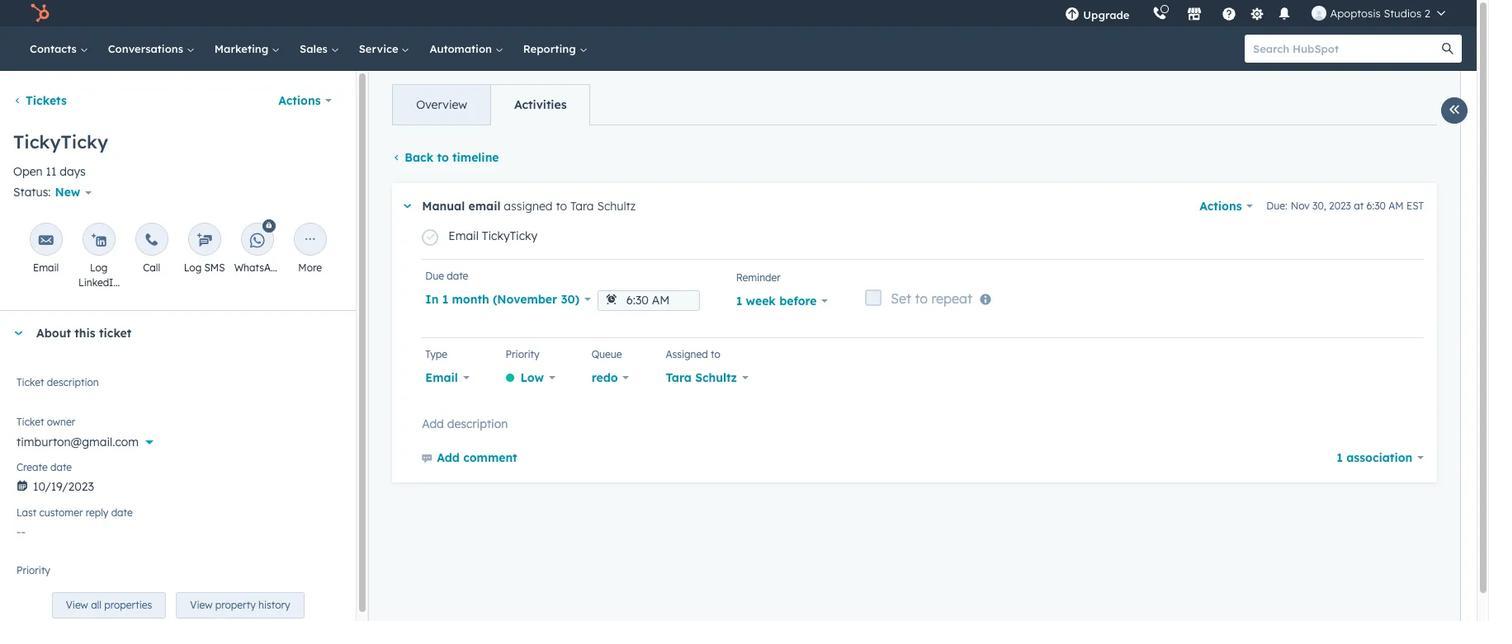 Task type: vqa. For each thing, say whether or not it's contained in the screenshot.
Website corresponding to Website (CMS)
no



Task type: locate. For each thing, give the bounding box(es) containing it.
studios
[[1384, 7, 1422, 20]]

tara
[[571, 199, 594, 214], [666, 371, 692, 386]]

1 right in on the left top of page
[[442, 292, 449, 307]]

1 vertical spatial tara
[[666, 371, 692, 386]]

menu
[[1054, 0, 1457, 26]]

log up linkedin
[[90, 262, 108, 274]]

tickyticky up 11
[[13, 130, 108, 154]]

property
[[215, 600, 256, 612]]

actions button down 'sales'
[[268, 84, 343, 117]]

upgrade image
[[1066, 7, 1080, 22]]

1 view from the left
[[66, 600, 88, 612]]

priority for select an option popup button
[[17, 565, 50, 577]]

1 horizontal spatial description
[[447, 417, 508, 432]]

2 horizontal spatial date
[[447, 270, 468, 282]]

add down email popup button
[[422, 417, 444, 432]]

1 vertical spatial actions
[[1200, 199, 1242, 214]]

call image
[[144, 233, 159, 249]]

0 vertical spatial caret image
[[404, 204, 412, 208]]

marketplaces image
[[1188, 7, 1203, 22]]

1 vertical spatial priority
[[17, 565, 50, 577]]

description up the owner
[[47, 377, 99, 389]]

whatsapp image
[[250, 233, 265, 249]]

1 vertical spatial add
[[437, 451, 460, 466]]

schultz
[[597, 199, 636, 214], [695, 371, 737, 386]]

1 horizontal spatial caret image
[[404, 204, 412, 208]]

option
[[70, 572, 105, 587]]

date for due date
[[447, 270, 468, 282]]

log
[[90, 262, 108, 274], [184, 262, 202, 274]]

reminder
[[736, 272, 781, 284]]

to
[[437, 150, 449, 165], [556, 199, 567, 214], [915, 291, 928, 307], [711, 348, 721, 361]]

add inside add comment button
[[437, 451, 460, 466]]

add down add description
[[437, 451, 460, 466]]

2 log from the left
[[184, 262, 202, 274]]

more image
[[303, 233, 318, 249]]

due: nov 30, 2023 at 6:30 am est
[[1267, 200, 1424, 212]]

0 horizontal spatial tickyticky
[[13, 130, 108, 154]]

1 horizontal spatial actions
[[1200, 199, 1242, 214]]

tara down assigned on the bottom left of the page
[[666, 371, 692, 386]]

navigation containing overview
[[392, 84, 591, 126]]

reporting
[[523, 42, 579, 55]]

priority
[[506, 348, 540, 361], [17, 565, 50, 577]]

0 horizontal spatial caret image
[[13, 332, 23, 336]]

0 horizontal spatial actions
[[278, 93, 321, 108]]

comment
[[463, 451, 517, 466]]

actions left due: at the top right of page
[[1200, 199, 1242, 214]]

add comment
[[437, 451, 517, 466]]

log left "sms"
[[184, 262, 202, 274]]

add for add comment
[[437, 451, 460, 466]]

more
[[298, 262, 322, 274]]

2 view from the left
[[190, 600, 213, 612]]

about this ticket button
[[0, 312, 340, 356]]

settings link
[[1247, 5, 1268, 22]]

apoptosis studios 2 button
[[1303, 0, 1456, 26]]

ticket for ticket owner
[[17, 416, 44, 429]]

email
[[449, 229, 479, 244], [33, 262, 59, 274], [425, 371, 458, 386]]

add inside add description button
[[422, 417, 444, 432]]

2 vertical spatial date
[[111, 507, 133, 520]]

ticket description
[[17, 377, 99, 389]]

caret image inside about this ticket dropdown button
[[13, 332, 23, 336]]

nov
[[1291, 200, 1310, 212]]

date right the create
[[50, 462, 72, 474]]

1 left 'association'
[[1337, 451, 1343, 466]]

1 horizontal spatial actions button
[[1200, 195, 1254, 218]]

association
[[1347, 451, 1413, 466]]

to right set
[[915, 291, 928, 307]]

1 vertical spatial description
[[447, 417, 508, 432]]

0 vertical spatial schultz
[[597, 199, 636, 214]]

1
[[442, 292, 449, 307], [736, 294, 743, 309], [1337, 451, 1343, 466]]

create
[[17, 462, 48, 474]]

1 vertical spatial schultz
[[695, 371, 737, 386]]

tickets
[[26, 93, 67, 108]]

view all properties link
[[52, 593, 166, 620]]

1 horizontal spatial tara
[[666, 371, 692, 386]]

1 horizontal spatial tickyticky
[[482, 229, 538, 244]]

view property history link
[[176, 593, 304, 620]]

actions button left due: at the top right of page
[[1200, 195, 1254, 218]]

1 horizontal spatial priority
[[506, 348, 540, 361]]

tara schultz image
[[1313, 6, 1327, 21]]

2 vertical spatial email
[[425, 371, 458, 386]]

tickyticky
[[13, 130, 108, 154], [482, 229, 538, 244]]

due
[[425, 270, 444, 282]]

1 for 1 week before
[[736, 294, 743, 309]]

notifications image
[[1278, 7, 1293, 22]]

1 left week
[[736, 294, 743, 309]]

date right due
[[447, 270, 468, 282]]

email inside email tickyticky button
[[449, 229, 479, 244]]

navigation
[[392, 84, 591, 126]]

email down type
[[425, 371, 458, 386]]

1 horizontal spatial 1
[[736, 294, 743, 309]]

email down manual
[[449, 229, 479, 244]]

(november
[[493, 292, 558, 307]]

history
[[259, 600, 290, 612]]

log sms image
[[197, 233, 212, 249]]

2
[[1425, 7, 1431, 20]]

1 association button
[[1337, 447, 1424, 470]]

automation link
[[420, 26, 513, 71]]

1 vertical spatial caret image
[[13, 332, 23, 336]]

priority inside task options element
[[506, 348, 540, 361]]

1 horizontal spatial date
[[111, 507, 133, 520]]

1 horizontal spatial view
[[190, 600, 213, 612]]

new
[[55, 185, 80, 200]]

caret image
[[404, 204, 412, 208], [13, 332, 23, 336]]

1 ticket from the top
[[17, 377, 44, 389]]

0 horizontal spatial priority
[[17, 565, 50, 577]]

1 vertical spatial date
[[50, 462, 72, 474]]

description
[[47, 377, 99, 389], [447, 417, 508, 432]]

2 ticket from the top
[[17, 416, 44, 429]]

tickyticky down assigned
[[482, 229, 538, 244]]

1 vertical spatial ticket
[[17, 416, 44, 429]]

0 vertical spatial priority
[[506, 348, 540, 361]]

reply
[[86, 507, 108, 520]]

log for log sms
[[184, 262, 202, 274]]

caret image left manual
[[404, 204, 412, 208]]

0 vertical spatial actions button
[[268, 84, 343, 117]]

description up "add comment"
[[447, 417, 508, 432]]

tara schultz button
[[666, 367, 749, 390]]

back to timeline
[[405, 150, 499, 165]]

0 vertical spatial description
[[47, 377, 99, 389]]

view
[[66, 600, 88, 612], [190, 600, 213, 612]]

view left property
[[190, 600, 213, 612]]

to right back
[[437, 150, 449, 165]]

ticket up ticket owner
[[17, 377, 44, 389]]

overview
[[416, 97, 467, 112]]

log linkedin message image
[[91, 233, 106, 249]]

1 horizontal spatial schultz
[[695, 371, 737, 386]]

email down "email" icon
[[33, 262, 59, 274]]

log sms
[[184, 262, 225, 274]]

in
[[425, 292, 439, 307]]

manual
[[422, 199, 465, 214]]

0 horizontal spatial schultz
[[597, 199, 636, 214]]

log inside log linkedin message
[[90, 262, 108, 274]]

contacts link
[[20, 26, 98, 71]]

0 vertical spatial email
[[449, 229, 479, 244]]

log linkedin message
[[78, 262, 120, 304]]

manual email assigned to tara schultz
[[422, 199, 636, 214]]

2 horizontal spatial 1
[[1337, 451, 1343, 466]]

task options element
[[422, 259, 1424, 414]]

ticket left the owner
[[17, 416, 44, 429]]

view for view all properties
[[66, 600, 88, 612]]

Search HubSpot search field
[[1245, 35, 1448, 63]]

1 horizontal spatial log
[[184, 262, 202, 274]]

view all properties
[[66, 600, 152, 612]]

priority for low popup button
[[506, 348, 540, 361]]

date inside task options element
[[447, 270, 468, 282]]

view left all
[[66, 600, 88, 612]]

caret image left the about
[[13, 332, 23, 336]]

call
[[143, 262, 160, 274]]

priority up low popup button
[[506, 348, 540, 361]]

0 horizontal spatial view
[[66, 600, 88, 612]]

1 vertical spatial actions button
[[1200, 195, 1254, 218]]

whatsapp
[[234, 262, 283, 274]]

tara right assigned
[[571, 199, 594, 214]]

hubspot image
[[30, 3, 50, 23]]

date right reply at the bottom of the page
[[111, 507, 133, 520]]

actions button
[[268, 84, 343, 117], [1200, 195, 1254, 218]]

0 horizontal spatial description
[[47, 377, 99, 389]]

add
[[422, 417, 444, 432], [437, 451, 460, 466]]

email
[[469, 199, 501, 214]]

tara schultz
[[666, 371, 737, 386]]

tara inside popup button
[[666, 371, 692, 386]]

menu item
[[1142, 0, 1145, 26]]

0 horizontal spatial date
[[50, 462, 72, 474]]

description inside button
[[447, 417, 508, 432]]

0 horizontal spatial tara
[[571, 199, 594, 214]]

redo button
[[592, 367, 630, 390]]

1 log from the left
[[90, 262, 108, 274]]

message
[[78, 292, 120, 304]]

ticket owner
[[17, 416, 75, 429]]

to for set to repeat
[[915, 291, 928, 307]]

set
[[891, 291, 912, 307]]

status:
[[13, 185, 51, 200]]

priority left an
[[17, 565, 50, 577]]

ticket
[[17, 377, 44, 389], [17, 416, 44, 429]]

description for add description
[[447, 417, 508, 432]]

0 vertical spatial date
[[447, 270, 468, 282]]

0 vertical spatial actions
[[278, 93, 321, 108]]

1 vertical spatial tickyticky
[[482, 229, 538, 244]]

to for back to timeline
[[437, 150, 449, 165]]

menu containing apoptosis studios 2
[[1054, 0, 1457, 26]]

settings image
[[1250, 7, 1265, 22]]

to up tara schultz popup button
[[711, 348, 721, 361]]

actions
[[278, 93, 321, 108], [1200, 199, 1242, 214]]

properties
[[104, 600, 152, 612]]

actions down 'sales'
[[278, 93, 321, 108]]

0 vertical spatial add
[[422, 417, 444, 432]]

0 horizontal spatial log
[[90, 262, 108, 274]]

0 vertical spatial ticket
[[17, 377, 44, 389]]

date
[[447, 270, 468, 282], [50, 462, 72, 474], [111, 507, 133, 520]]



Task type: describe. For each thing, give the bounding box(es) containing it.
activities
[[514, 97, 567, 112]]

about
[[36, 326, 71, 341]]

open 11 days
[[13, 164, 86, 179]]

view for view property history
[[190, 600, 213, 612]]

0 vertical spatial tara
[[571, 199, 594, 214]]

search image
[[1443, 43, 1454, 55]]

select
[[17, 572, 49, 587]]

1 week before
[[736, 294, 817, 309]]

30)
[[561, 292, 580, 307]]

apoptosis studios 2
[[1331, 7, 1431, 20]]

in 1 month (november 30) button
[[425, 288, 591, 311]]

about this ticket
[[36, 326, 132, 341]]

6:30
[[1367, 200, 1386, 212]]

low
[[521, 371, 544, 386]]

due date
[[425, 270, 468, 282]]

select an option button
[[17, 563, 340, 590]]

notifications button
[[1271, 0, 1299, 26]]

before
[[780, 294, 817, 309]]

search button
[[1434, 35, 1462, 63]]

automation
[[430, 42, 495, 55]]

timburton@gmail.com button
[[17, 426, 340, 454]]

marketing
[[215, 42, 272, 55]]

add for add description
[[422, 417, 444, 432]]

upgrade
[[1084, 8, 1130, 21]]

0 horizontal spatial 1
[[442, 292, 449, 307]]

conversations
[[108, 42, 186, 55]]

this
[[75, 326, 96, 341]]

ticket
[[99, 326, 132, 341]]

low button
[[506, 367, 555, 390]]

calling icon image
[[1153, 7, 1168, 21]]

help button
[[1216, 0, 1244, 26]]

1 vertical spatial email
[[33, 262, 59, 274]]

contacts
[[30, 42, 80, 55]]

type
[[425, 348, 448, 361]]

Ticket description text field
[[17, 374, 340, 407]]

back to timeline button
[[392, 150, 499, 165]]

all
[[91, 600, 102, 612]]

redo
[[592, 371, 618, 386]]

ticket for ticket description
[[17, 377, 44, 389]]

month
[[452, 292, 489, 307]]

reporting link
[[513, 26, 597, 71]]

timeline
[[453, 150, 499, 165]]

sales
[[300, 42, 331, 55]]

week
[[746, 294, 776, 309]]

new button
[[51, 182, 103, 203]]

0 horizontal spatial actions button
[[268, 84, 343, 117]]

help image
[[1223, 7, 1237, 22]]

1 for 1 association
[[1337, 451, 1343, 466]]

2023
[[1330, 200, 1352, 212]]

assigned to
[[666, 348, 721, 361]]

assigned
[[504, 199, 553, 214]]

add description
[[422, 417, 508, 432]]

Last customer reply date text field
[[17, 517, 340, 544]]

HH:MM text field
[[598, 291, 700, 311]]

11
[[46, 164, 56, 179]]

sms
[[204, 262, 225, 274]]

to for assigned to
[[711, 348, 721, 361]]

email image
[[39, 233, 53, 249]]

Create date text field
[[17, 472, 340, 498]]

open
[[13, 164, 43, 179]]

date for create date
[[50, 462, 72, 474]]

actions for actions popup button to the left
[[278, 93, 321, 108]]

linkedin
[[78, 277, 119, 289]]

log for log linkedin message
[[90, 262, 108, 274]]

customer
[[39, 507, 83, 520]]

service link
[[349, 26, 420, 71]]

email tickyticky button
[[449, 226, 1411, 246]]

30,
[[1313, 200, 1327, 212]]

0 vertical spatial tickyticky
[[13, 130, 108, 154]]

to right assigned
[[556, 199, 567, 214]]

email inside email popup button
[[425, 371, 458, 386]]

marketplaces button
[[1178, 0, 1213, 26]]

tickets link
[[13, 93, 67, 108]]

add comment button
[[422, 448, 517, 470]]

1 association
[[1337, 451, 1413, 466]]

hubspot link
[[20, 3, 62, 23]]

an
[[53, 572, 66, 587]]

overview button
[[393, 85, 491, 125]]

at
[[1355, 200, 1364, 212]]

due date element
[[598, 290, 700, 311]]

apoptosis
[[1331, 7, 1381, 20]]

days
[[60, 164, 86, 179]]

view property history
[[190, 600, 290, 612]]

calling icon button
[[1147, 2, 1175, 24]]

add description button
[[422, 414, 1408, 434]]

tickyticky inside button
[[482, 229, 538, 244]]

last customer reply date
[[17, 507, 133, 520]]

in 1 month (november 30)
[[425, 292, 580, 307]]

queue
[[592, 348, 622, 361]]

schultz inside popup button
[[695, 371, 737, 386]]

est
[[1407, 200, 1424, 212]]

conversations link
[[98, 26, 205, 71]]

sales link
[[290, 26, 349, 71]]

back
[[405, 150, 434, 165]]

description for ticket description
[[47, 377, 99, 389]]

am
[[1389, 200, 1404, 212]]

timburton@gmail.com
[[17, 435, 139, 450]]

marketing link
[[205, 26, 290, 71]]

actions for bottommost actions popup button
[[1200, 199, 1242, 214]]



